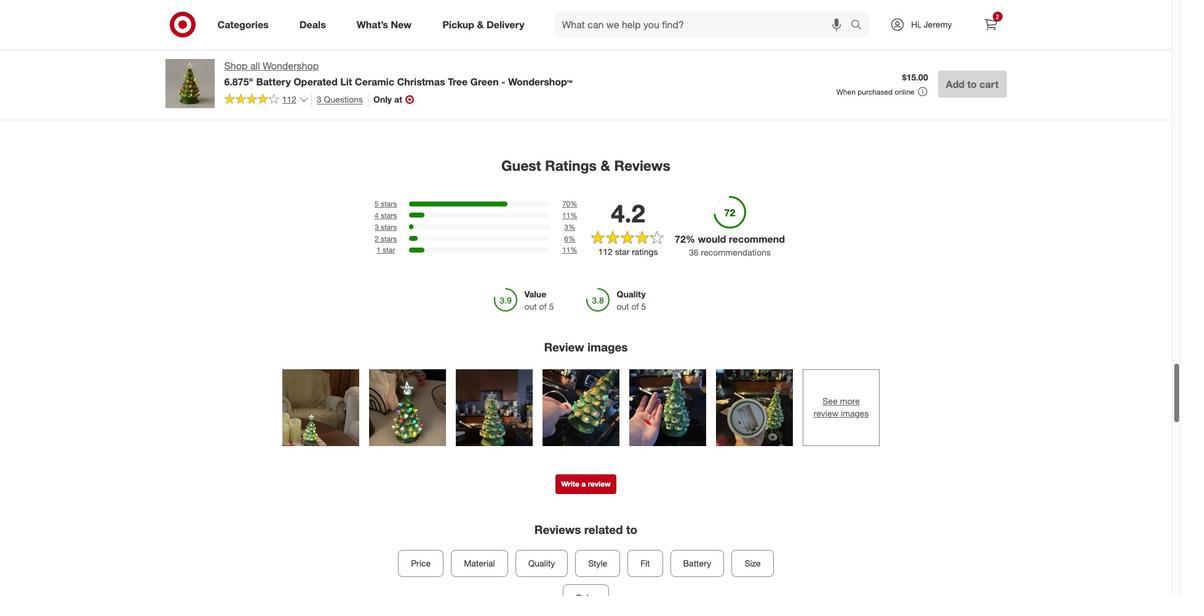 Task type: describe. For each thing, give the bounding box(es) containing it.
recommend
[[729, 233, 785, 246]]

twig
[[298, 50, 316, 60]]

ceramic inside shop all wondershop 6.875" battery operated lit ceramic christmas tree green - wondershop™
[[355, 76, 394, 88]]

of for quality
[[632, 301, 639, 312]]

out for quality out of 5
[[617, 301, 629, 312]]

3 stars
[[375, 223, 397, 232]]

categories link
[[207, 11, 284, 38]]

at
[[394, 94, 402, 105]]

reg for $85.50
[[173, 30, 183, 39]]

11 for star
[[562, 246, 571, 255]]

home inside $85.50 reg $95.00 caraway home 10.5" ceramic fry pan slate sponsored
[[208, 39, 231, 49]]

delivery
[[487, 18, 525, 31]]

% for 2 stars
[[568, 234, 575, 243]]

0 horizontal spatial 5
[[375, 199, 379, 209]]

with inside caraway home 4.5qt ceramic saute pan with lid slate
[[1002, 50, 1018, 60]]

2 for 2
[[996, 13, 999, 20]]

online
[[895, 87, 915, 97]]

costway for full
[[800, 39, 834, 49]]

11 for stars
[[562, 211, 571, 220]]

cart inside see price in cart caraway home 6.5qt dutch oven with lid navy sponsored
[[474, 19, 491, 29]]

holiday
[[340, 60, 369, 71]]

-
[[502, 76, 506, 88]]

5 for value out of 5
[[549, 301, 554, 312]]

$15.00
[[903, 72, 928, 82]]

% for 5 stars
[[571, 199, 578, 209]]

caraway inside $85.50 reg $95.00 caraway home 10.5" ceramic fry pan slate sponsored
[[173, 39, 206, 49]]

$84.99
[[562, 30, 584, 39]]

questions
[[324, 94, 363, 105]]

style
[[588, 559, 607, 569]]

What can we help you find? suggestions appear below search field
[[555, 11, 854, 38]]

% for 1 star
[[571, 246, 578, 255]]

pan inside caraway home 4.5qt ceramic saute pan with lid slate
[[985, 50, 1000, 60]]

3 for 3 %
[[564, 223, 568, 232]]

pickup & delivery link
[[432, 11, 540, 38]]

1 vertical spatial &
[[601, 157, 610, 174]]

star for 1
[[383, 246, 395, 255]]

w/ inside costway 5ft pre-lit white twig birch tree for christmas holiday w/ 72 led lights
[[371, 60, 380, 71]]

sponsored up add
[[926, 60, 962, 70]]

tree up stand
[[875, 50, 891, 60]]

$74.99
[[549, 19, 575, 29]]

write
[[561, 480, 580, 489]]

112 for 112
[[282, 94, 296, 105]]

search
[[846, 19, 875, 32]]

price
[[442, 19, 462, 29]]

new
[[391, 18, 412, 31]]

7.5ft
[[836, 39, 856, 49]]

christmas inside costway 7.5ft hinged artificial christmas tree full tree w/ metal stand black
[[834, 50, 873, 60]]

tree inside shop all wondershop 6.875" battery operated lit ceramic christmas tree green - wondershop™
[[448, 76, 468, 88]]

review for see more review images
[[814, 409, 839, 419]]

1
[[377, 246, 381, 255]]

style button
[[575, 551, 620, 578]]

4.2
[[611, 199, 645, 228]]

stars for 2 stars
[[381, 234, 397, 243]]

only
[[373, 94, 392, 105]]

categories
[[218, 18, 269, 31]]

shop all wondershop 6.875" battery operated lit ceramic christmas tree green - wondershop™
[[224, 60, 573, 88]]

6
[[564, 234, 568, 243]]

fit button
[[628, 551, 663, 578]]

ceramic inside $85.50 reg $95.00 caraway home 10.5" ceramic fry pan slate sponsored
[[173, 50, 205, 60]]

only at
[[373, 94, 402, 105]]

what's new link
[[346, 11, 427, 38]]

hi,
[[911, 19, 921, 30]]

lid inside see price in cart caraway home 6.5qt dutch oven with lid navy sponsored
[[490, 40, 502, 51]]

value out of 5
[[525, 289, 554, 312]]

$45.99
[[298, 19, 324, 29]]

of for value
[[539, 301, 547, 312]]

1 star
[[377, 246, 395, 255]]

112 for 112 star ratings
[[598, 247, 613, 257]]

jeremy
[[924, 19, 952, 30]]

5ft
[[334, 39, 344, 49]]

guest
[[502, 157, 541, 174]]

navy
[[504, 40, 523, 51]]

0 horizontal spatial reviews
[[535, 523, 581, 537]]

shop
[[224, 60, 248, 72]]

green
[[470, 76, 499, 88]]

see price in cart caraway home 6.5qt dutch oven with lid navy sponsored
[[424, 19, 523, 60]]

caraway home 4.5qt ceramic saute pan with lid slate
[[926, 39, 1018, 71]]

price
[[411, 559, 431, 569]]

value
[[525, 289, 547, 300]]

ratings
[[632, 247, 658, 257]]

quality
[[617, 289, 646, 300]]

black
[[800, 71, 822, 82]]

cookware
[[731, 50, 770, 60]]

see more review images button
[[803, 370, 880, 446]]

purchased
[[858, 87, 893, 97]]

ceramic inside caraway home 4.5qt ceramic saute pan with lid slate
[[926, 50, 958, 60]]

price button
[[398, 551, 444, 578]]

4 stars
[[375, 211, 397, 220]]

% for 4 stars
[[571, 211, 578, 220]]

recommendations
[[701, 247, 771, 258]]

guest review image 4 of 12, zoom in image
[[543, 370, 620, 446]]

3 for 3 stars
[[375, 223, 379, 232]]

guest review image 1 of 12, zoom in image
[[282, 370, 359, 446]]

christmas inside costway 5ft pre-lit white twig birch tree for christmas holiday w/ 72 led lights
[[298, 60, 337, 71]]

$355.50 reg $395.00 sale caraway home 9pc non- stick ceramic cookware set cream
[[675, 19, 772, 71]]

reg for $355.50
[[675, 30, 685, 39]]

full
[[800, 60, 813, 71]]

caraway inside "$355.50 reg $395.00 sale caraway home 9pc non- stick ceramic cookware set cream"
[[675, 39, 708, 49]]

sponsored down twig
[[298, 60, 335, 70]]

caraway home 4.5qt ceramic saute pan with lid slate image
[[926, 0, 1027, 11]]

costway 5ft pre-lit white twig birch tree for christmas holiday w/ 72 led lights
[[298, 39, 394, 82]]

sponsored inside $85.50 reg $95.00 caraway home 10.5" ceramic fry pan slate sponsored
[[173, 60, 209, 70]]

more
[[840, 396, 860, 407]]

caraway inside caraway home 4.5qt ceramic saute pan with lid slate
[[926, 39, 959, 49]]

white
[[372, 39, 394, 49]]

lid inside caraway home 4.5qt ceramic saute pan with lid slate
[[926, 60, 938, 71]]

$355.50
[[675, 19, 705, 29]]

battery inside button
[[683, 559, 712, 569]]

4.5qt
[[987, 39, 1007, 49]]

a
[[582, 480, 586, 489]]

write a review
[[561, 480, 611, 489]]

quality
[[528, 559, 555, 569]]

metal
[[846, 60, 867, 71]]

tree inside costway 5ft pre-lit white twig birch tree for christmas holiday w/ 72 led lights
[[340, 50, 356, 60]]

$395.00
[[687, 30, 714, 39]]

5 stars
[[375, 199, 397, 209]]

caraway home 10.5" ceramic fry pan slate image
[[173, 0, 273, 11]]

sponsored inside see price in cart caraway home 6.5qt dutch oven with lid navy sponsored
[[424, 51, 460, 60]]

material button
[[451, 551, 508, 578]]

4
[[375, 211, 379, 220]]

wondershop
[[263, 60, 319, 72]]

when
[[837, 87, 856, 97]]

$85.50
[[173, 19, 198, 29]]

home inside see price in cart caraway home 6.5qt dutch oven with lid navy sponsored
[[459, 30, 482, 40]]

stick
[[675, 50, 694, 60]]

home inside "$355.50 reg $395.00 sale caraway home 9pc non- stick ceramic cookware set cream"
[[710, 39, 733, 49]]

3 questions
[[317, 94, 363, 105]]

write a review button
[[556, 475, 616, 494]]

stars for 5 stars
[[381, 199, 397, 209]]

for
[[359, 50, 369, 60]]

cream
[[690, 60, 716, 71]]

0 horizontal spatial images
[[588, 340, 628, 354]]



Task type: vqa. For each thing, say whether or not it's contained in the screenshot.


Task type: locate. For each thing, give the bounding box(es) containing it.
3 down 4
[[375, 223, 379, 232]]

cart right in
[[474, 19, 491, 29]]

& right in
[[477, 18, 484, 31]]

2 w/ from the left
[[834, 60, 844, 71]]

ceramic up cream
[[696, 50, 728, 60]]

0 horizontal spatial lid
[[490, 40, 502, 51]]

0 vertical spatial images
[[588, 340, 628, 354]]

reg left the '$199.99'
[[800, 30, 811, 39]]

sponsored
[[424, 51, 460, 60], [173, 60, 209, 70], [298, 60, 335, 70], [926, 60, 962, 70]]

led
[[298, 71, 314, 82]]

1 horizontal spatial images
[[841, 409, 869, 419]]

home inside caraway home 4.5qt ceramic saute pan with lid slate
[[961, 39, 984, 49]]

1 vertical spatial 2
[[375, 234, 379, 243]]

stars down '3 stars'
[[381, 234, 397, 243]]

1 vertical spatial christmas
[[298, 60, 337, 71]]

slate down 10.5"
[[239, 50, 259, 60]]

costway 7.5ft hinged artificial christmas tree full tree w/ metal stand black image
[[800, 0, 901, 11]]

1 horizontal spatial sale
[[716, 30, 730, 39]]

0 horizontal spatial costway
[[298, 39, 332, 49]]

1 horizontal spatial battery
[[683, 559, 712, 569]]

0 vertical spatial review
[[814, 409, 839, 419]]

3 stars from the top
[[381, 223, 397, 232]]

reg inside "$355.50 reg $395.00 sale caraway home 9pc non- stick ceramic cookware set cream"
[[675, 30, 685, 39]]

0 horizontal spatial christmas
[[298, 60, 337, 71]]

0 horizontal spatial sale
[[586, 30, 601, 39]]

1 pan from the left
[[222, 50, 237, 60]]

reg inside $74.99 reg $84.99 sale
[[549, 30, 560, 39]]

1 horizontal spatial 2
[[996, 13, 999, 20]]

add to cart
[[946, 78, 999, 90]]

caraway up "dutch"
[[424, 30, 457, 40]]

0 horizontal spatial 72
[[383, 60, 392, 71]]

70
[[562, 199, 571, 209]]

0 vertical spatial lid
[[490, 40, 502, 51]]

0 vertical spatial 72
[[383, 60, 392, 71]]

% inside 72 % would recommend 36 recommendations
[[686, 233, 695, 246]]

1 costway from the left
[[298, 39, 332, 49]]

pan down 4.5qt on the top right
[[985, 50, 1000, 60]]

ceramic up only
[[355, 76, 394, 88]]

images down the more
[[841, 409, 869, 419]]

home left "9pc"
[[710, 39, 733, 49]]

0 horizontal spatial 112
[[282, 94, 296, 105]]

2 up 1
[[375, 234, 379, 243]]

5 up 4
[[375, 199, 379, 209]]

slate inside caraway home 4.5qt ceramic saute pan with lid slate
[[940, 60, 959, 71]]

0 horizontal spatial with
[[472, 40, 488, 51]]

5 down quality
[[642, 301, 646, 312]]

0 vertical spatial christmas
[[834, 50, 873, 60]]

1 vertical spatial 11
[[562, 246, 571, 255]]

1 horizontal spatial 72
[[675, 233, 686, 246]]

2 horizontal spatial christmas
[[834, 50, 873, 60]]

112 star ratings
[[598, 247, 658, 257]]

1 horizontal spatial w/
[[834, 60, 844, 71]]

1 horizontal spatial 3
[[375, 223, 379, 232]]

see inside see more review images
[[823, 396, 838, 407]]

out down quality
[[617, 301, 629, 312]]

guest review image 5 of 12, zoom in image
[[629, 370, 706, 446]]

0 horizontal spatial 2
[[375, 234, 379, 243]]

72 down white
[[383, 60, 392, 71]]

see for more
[[823, 396, 838, 407]]

1 11 from the top
[[562, 211, 571, 220]]

0 horizontal spatial out
[[525, 301, 537, 312]]

deals
[[299, 18, 326, 31]]

star
[[383, 246, 395, 255], [615, 247, 630, 257]]

5 for quality out of 5
[[642, 301, 646, 312]]

guest review image 6 of 12, zoom in image
[[716, 370, 793, 446]]

hi, jeremy
[[911, 19, 952, 30]]

what's new
[[357, 18, 412, 31]]

sponsored down fry
[[173, 60, 209, 70]]

3
[[317, 94, 322, 105], [375, 223, 379, 232], [564, 223, 568, 232]]

reg for $74.99
[[549, 30, 560, 39]]

0 horizontal spatial pan
[[222, 50, 237, 60]]

lid
[[490, 40, 502, 51], [926, 60, 938, 71]]

ceramic
[[173, 50, 205, 60], [696, 50, 728, 60], [926, 50, 958, 60], [355, 76, 394, 88]]

6.5qt
[[485, 30, 505, 40]]

1 horizontal spatial lid
[[926, 60, 938, 71]]

quality button
[[515, 551, 568, 578]]

out inside value out of 5
[[525, 301, 537, 312]]

reg down $355.50
[[675, 30, 685, 39]]

oven
[[449, 40, 469, 51]]

sale for $74.99
[[586, 30, 601, 39]]

reg down $74.99
[[549, 30, 560, 39]]

0 vertical spatial 2
[[996, 13, 999, 20]]

1 horizontal spatial 112
[[598, 247, 613, 257]]

in
[[465, 19, 472, 29]]

11 down 6
[[562, 246, 571, 255]]

3 %
[[564, 223, 575, 232]]

1 horizontal spatial pan
[[985, 50, 1000, 60]]

& right ratings
[[601, 157, 610, 174]]

what's
[[357, 18, 388, 31]]

1 horizontal spatial slate
[[940, 60, 959, 71]]

2 11 from the top
[[562, 246, 571, 255]]

sale right the '$199.99'
[[841, 30, 856, 39]]

0 horizontal spatial cart
[[474, 19, 491, 29]]

stars up '3 stars'
[[381, 211, 397, 220]]

1 horizontal spatial to
[[968, 78, 977, 90]]

0 horizontal spatial slate
[[239, 50, 259, 60]]

2 stars from the top
[[381, 211, 397, 220]]

1 horizontal spatial costway
[[800, 39, 834, 49]]

see for price
[[424, 19, 439, 29]]

of down value
[[539, 301, 547, 312]]

11 %
[[562, 211, 578, 220], [562, 246, 578, 255]]

1 vertical spatial cart
[[980, 78, 999, 90]]

costway inside costway 7.5ft hinged artificial christmas tree full tree w/ metal stand black
[[800, 39, 834, 49]]

out for value out of 5
[[525, 301, 537, 312]]

1 horizontal spatial &
[[601, 157, 610, 174]]

see left 'price'
[[424, 19, 439, 29]]

2 pan from the left
[[985, 50, 1000, 60]]

112 link
[[224, 93, 309, 108]]

review
[[814, 409, 839, 419], [588, 480, 611, 489]]

11 % for stars
[[562, 211, 578, 220]]

72 inside costway 5ft pre-lit white twig birch tree for christmas holiday w/ 72 led lights
[[383, 60, 392, 71]]

caraway inside see price in cart caraway home 6.5qt dutch oven with lid navy sponsored
[[424, 30, 457, 40]]

2 for 2 stars
[[375, 234, 379, 243]]

1 vertical spatial 72
[[675, 233, 686, 246]]

caraway up the stick
[[675, 39, 708, 49]]

11 % down 6 %
[[562, 246, 578, 255]]

70 %
[[562, 199, 578, 209]]

% for 3 stars
[[568, 223, 575, 232]]

0 vertical spatial slate
[[239, 50, 259, 60]]

pre-
[[347, 39, 363, 49]]

saute
[[960, 50, 983, 60]]

w/ left metal
[[834, 60, 844, 71]]

2 vertical spatial christmas
[[397, 76, 445, 88]]

sale right $84.99
[[586, 30, 601, 39]]

1 vertical spatial to
[[626, 523, 638, 537]]

of inside quality out of 5
[[632, 301, 639, 312]]

slate inside $85.50 reg $95.00 caraway home 10.5" ceramic fry pan slate sponsored
[[239, 50, 259, 60]]

to inside button
[[968, 78, 977, 90]]

0 horizontal spatial 3
[[317, 94, 322, 105]]

3 questions link
[[311, 93, 363, 107]]

2 costway from the left
[[800, 39, 834, 49]]

see
[[424, 19, 439, 29], [823, 396, 838, 407]]

see more review images
[[814, 396, 869, 419]]

reg inside $85.50 reg $95.00 caraway home 10.5" ceramic fry pan slate sponsored
[[173, 30, 183, 39]]

0 horizontal spatial review
[[588, 480, 611, 489]]

home up saute
[[961, 39, 984, 49]]

image of 6.875" battery operated lit ceramic christmas tree green - wondershop™ image
[[165, 59, 214, 108]]

of inside value out of 5
[[539, 301, 547, 312]]

to
[[968, 78, 977, 90], [626, 523, 638, 537]]

dutch
[[424, 40, 447, 51]]

1 w/ from the left
[[371, 60, 380, 71]]

home
[[459, 30, 482, 40], [208, 39, 231, 49], [710, 39, 733, 49], [961, 39, 984, 49]]

%
[[571, 199, 578, 209], [571, 211, 578, 220], [568, 223, 575, 232], [686, 233, 695, 246], [568, 234, 575, 243], [571, 246, 578, 255]]

$95.00
[[185, 30, 208, 39]]

1 vertical spatial see
[[823, 396, 838, 407]]

slate
[[239, 50, 259, 60], [940, 60, 959, 71]]

caraway down $130.50
[[926, 39, 959, 49]]

5 inside value out of 5
[[549, 301, 554, 312]]

see left the more
[[823, 396, 838, 407]]

costway up artificial
[[800, 39, 834, 49]]

hinged
[[858, 39, 886, 49]]

christmas up metal
[[834, 50, 873, 60]]

3 reg from the left
[[675, 30, 685, 39]]

review
[[544, 340, 584, 354]]

1 vertical spatial reviews
[[535, 523, 581, 537]]

ceramic left saute
[[926, 50, 958, 60]]

2 horizontal spatial 3
[[564, 223, 568, 232]]

images inside see more review images
[[841, 409, 869, 419]]

lid down the 6.5qt
[[490, 40, 502, 51]]

see inside see price in cart caraway home 6.5qt dutch oven with lid navy sponsored
[[424, 19, 439, 29]]

material
[[464, 559, 495, 569]]

2 stars
[[375, 234, 397, 243]]

72 inside 72 % would recommend 36 recommendations
[[675, 233, 686, 246]]

0 horizontal spatial to
[[626, 523, 638, 537]]

5 up the review
[[549, 301, 554, 312]]

related
[[584, 523, 623, 537]]

battery up "112" link
[[256, 76, 291, 88]]

ceramic inside "$355.50 reg $395.00 sale caraway home 9pc non- stick ceramic cookware set cream"
[[696, 50, 728, 60]]

0 vertical spatial 112
[[282, 94, 296, 105]]

1 sale from the left
[[586, 30, 601, 39]]

tree left green at top left
[[448, 76, 468, 88]]

size
[[745, 559, 761, 569]]

guest review image 3 of 12, zoom in image
[[456, 370, 533, 446]]

with down the 6.5qt
[[472, 40, 488, 51]]

1 vertical spatial images
[[841, 409, 869, 419]]

9pc
[[736, 39, 750, 49]]

stand
[[870, 60, 892, 71]]

costway inside costway 5ft pre-lit white twig birch tree for christmas holiday w/ 72 led lights
[[298, 39, 332, 49]]

costway up twig
[[298, 39, 332, 49]]

tree
[[340, 50, 356, 60], [875, 50, 891, 60], [816, 60, 832, 71], [448, 76, 468, 88]]

72 left would at the right top of page
[[675, 233, 686, 246]]

3 sale from the left
[[841, 30, 856, 39]]

ceramic down $95.00
[[173, 50, 205, 60]]

1 11 % from the top
[[562, 211, 578, 220]]

star left ratings
[[615, 247, 630, 257]]

home up fry
[[208, 39, 231, 49]]

1 reg from the left
[[173, 30, 183, 39]]

cart inside button
[[980, 78, 999, 90]]

3 up 6
[[564, 223, 568, 232]]

pan inside $85.50 reg $95.00 caraway home 10.5" ceramic fry pan slate sponsored
[[222, 50, 237, 60]]

0 vertical spatial to
[[968, 78, 977, 90]]

christmas down birch
[[298, 60, 337, 71]]

4 stars from the top
[[381, 234, 397, 243]]

cart right add
[[980, 78, 999, 90]]

0 vertical spatial battery
[[256, 76, 291, 88]]

all
[[250, 60, 260, 72]]

2 of from the left
[[632, 301, 639, 312]]

battery right the fit
[[683, 559, 712, 569]]

guest review image 2 of 12, zoom in image
[[369, 370, 446, 446]]

11
[[562, 211, 571, 220], [562, 246, 571, 255]]

0 vertical spatial 11 %
[[562, 211, 578, 220]]

0 horizontal spatial see
[[424, 19, 439, 29]]

wondershop™
[[508, 76, 573, 88]]

reg down $85.50
[[173, 30, 183, 39]]

0 horizontal spatial battery
[[256, 76, 291, 88]]

lit
[[363, 39, 369, 49]]

0 vertical spatial 11
[[562, 211, 571, 220]]

1 vertical spatial battery
[[683, 559, 712, 569]]

out inside quality out of 5
[[617, 301, 629, 312]]

fit
[[641, 559, 650, 569]]

add
[[946, 78, 965, 90]]

when purchased online
[[837, 87, 915, 97]]

11 % for star
[[562, 246, 578, 255]]

112 left ratings
[[598, 247, 613, 257]]

2 out from the left
[[617, 301, 629, 312]]

2 horizontal spatial sale
[[841, 30, 856, 39]]

1 vertical spatial review
[[588, 480, 611, 489]]

w/ right holiday
[[371, 60, 380, 71]]

$74.99 reg $84.99 sale
[[549, 19, 601, 39]]

out down value
[[525, 301, 537, 312]]

11 % down '70 %'
[[562, 211, 578, 220]]

costway for birch
[[298, 39, 332, 49]]

christmas up at
[[397, 76, 445, 88]]

6 %
[[564, 234, 575, 243]]

stars
[[381, 199, 397, 209], [381, 211, 397, 220], [381, 223, 397, 232], [381, 234, 397, 243]]

lights
[[317, 71, 340, 82]]

reviews up "quality"
[[535, 523, 581, 537]]

of down quality
[[632, 301, 639, 312]]

1 horizontal spatial out
[[617, 301, 629, 312]]

0 horizontal spatial &
[[477, 18, 484, 31]]

review images
[[544, 340, 628, 354]]

search button
[[846, 11, 875, 41]]

w/ inside costway 7.5ft hinged artificial christmas tree full tree w/ metal stand black
[[834, 60, 844, 71]]

stars down 4 stars
[[381, 223, 397, 232]]

christmas inside shop all wondershop 6.875" battery operated lit ceramic christmas tree green - wondershop™
[[397, 76, 445, 88]]

1 horizontal spatial see
[[823, 396, 838, 407]]

0 horizontal spatial of
[[539, 301, 547, 312]]

stars for 3 stars
[[381, 223, 397, 232]]

sponsored down "dutch"
[[424, 51, 460, 60]]

11 down 70 on the top of the page
[[562, 211, 571, 220]]

battery inside shop all wondershop 6.875" battery operated lit ceramic christmas tree green - wondershop™
[[256, 76, 291, 88]]

4 reg from the left
[[800, 30, 811, 39]]

1 vertical spatial 112
[[598, 247, 613, 257]]

with inside see price in cart caraway home 6.5qt dutch oven with lid navy sponsored
[[472, 40, 488, 51]]

2 down the caraway home 4.5qt ceramic saute pan with lid slate 'image' at top right
[[996, 13, 999, 20]]

0 vertical spatial &
[[477, 18, 484, 31]]

1 horizontal spatial star
[[615, 247, 630, 257]]

1 vertical spatial 11 %
[[562, 246, 578, 255]]

stars up 4 stars
[[381, 199, 397, 209]]

to right related
[[626, 523, 638, 537]]

star right 1
[[383, 246, 395, 255]]

pickup & delivery
[[442, 18, 525, 31]]

3 down operated
[[317, 94, 322, 105]]

images right the review
[[588, 340, 628, 354]]

2 11 % from the top
[[562, 246, 578, 255]]

0 vertical spatial reviews
[[614, 157, 671, 174]]

1 out from the left
[[525, 301, 537, 312]]

sale right the $395.00
[[716, 30, 730, 39]]

to right add
[[968, 78, 977, 90]]

tree up holiday
[[340, 50, 356, 60]]

home down in
[[459, 30, 482, 40]]

0 vertical spatial see
[[424, 19, 439, 29]]

1 horizontal spatial reviews
[[614, 157, 671, 174]]

pan right fry
[[222, 50, 237, 60]]

5
[[375, 199, 379, 209], [549, 301, 554, 312], [642, 301, 646, 312]]

2 reg from the left
[[549, 30, 560, 39]]

72 % would recommend 36 recommendations
[[675, 233, 785, 258]]

caraway down $85.50
[[173, 39, 206, 49]]

3 for 3 questions
[[317, 94, 322, 105]]

with down 4.5qt on the top right
[[1002, 50, 1018, 60]]

review for write a review
[[588, 480, 611, 489]]

costway 7.5ft hinged artificial christmas tree full tree w/ metal stand black
[[800, 39, 892, 82]]

1 vertical spatial slate
[[940, 60, 959, 71]]

112 down operated
[[282, 94, 296, 105]]

6.875"
[[224, 76, 253, 88]]

1 horizontal spatial cart
[[980, 78, 999, 90]]

sale for $355.50
[[716, 30, 730, 39]]

0 horizontal spatial w/
[[371, 60, 380, 71]]

review inside see more review images
[[814, 409, 839, 419]]

112
[[282, 94, 296, 105], [598, 247, 613, 257]]

star for 112
[[615, 247, 630, 257]]

sale inside $74.99 reg $84.99 sale
[[586, 30, 601, 39]]

$85.50 reg $95.00 caraway home 10.5" ceramic fry pan slate sponsored
[[173, 19, 259, 70]]

with
[[472, 40, 488, 51], [1002, 50, 1018, 60]]

slate up add
[[940, 60, 959, 71]]

reviews up 4.2
[[614, 157, 671, 174]]

5 inside quality out of 5
[[642, 301, 646, 312]]

1 horizontal spatial with
[[1002, 50, 1018, 60]]

lit
[[340, 76, 352, 88]]

lid up $15.00
[[926, 60, 938, 71]]

1 of from the left
[[539, 301, 547, 312]]

pickup
[[442, 18, 474, 31]]

1 stars from the top
[[381, 199, 397, 209]]

reviews
[[614, 157, 671, 174], [535, 523, 581, 537]]

0 vertical spatial cart
[[474, 19, 491, 29]]

2 sale from the left
[[716, 30, 730, 39]]

2 horizontal spatial 5
[[642, 301, 646, 312]]

1 horizontal spatial christmas
[[397, 76, 445, 88]]

&
[[477, 18, 484, 31], [601, 157, 610, 174]]

review inside button
[[588, 480, 611, 489]]

non-
[[753, 39, 772, 49]]

stars for 4 stars
[[381, 211, 397, 220]]

sale inside "$355.50 reg $395.00 sale caraway home 9pc non- stick ceramic cookware set cream"
[[716, 30, 730, 39]]

1 vertical spatial lid
[[926, 60, 938, 71]]

1 horizontal spatial of
[[632, 301, 639, 312]]

iris usa 2pack 60qt. plastic clear ornament storage box with hinged lid and dividers, clear/red image
[[549, 0, 650, 11]]

tree down artificial
[[816, 60, 832, 71]]

1 horizontal spatial 5
[[549, 301, 554, 312]]

0 horizontal spatial star
[[383, 246, 395, 255]]

1 horizontal spatial review
[[814, 409, 839, 419]]

guest ratings & reviews
[[502, 157, 671, 174]]

size button
[[732, 551, 774, 578]]



